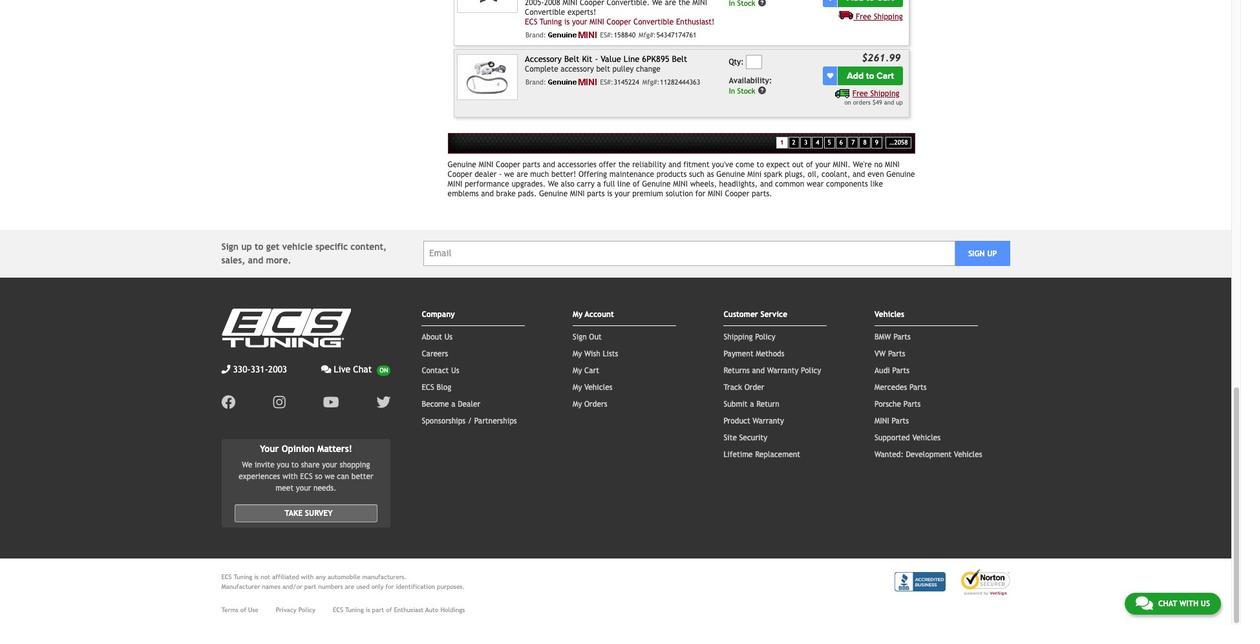 Task type: locate. For each thing, give the bounding box(es) containing it.
ecs up accessory in the top of the page
[[525, 17, 538, 26]]

0 vertical spatial policy
[[755, 333, 776, 342]]

2 horizontal spatial up
[[987, 249, 997, 258]]

shipping policy
[[724, 333, 776, 342]]

0 vertical spatial for
[[696, 189, 706, 198]]

2 brand: from the top
[[526, 78, 546, 86]]

take
[[285, 510, 303, 519]]

for down wheels,
[[696, 189, 706, 198]]

1 vertical spatial -
[[499, 170, 502, 179]]

7
[[852, 139, 855, 146]]

and down performance
[[481, 189, 494, 198]]

mfg#: down "convertible" at the right top
[[639, 31, 656, 39]]

is inside the ecs tuning is not affiliated with any automobile manufacturers. manufacturer names and/or part numbers are used only for identification purposes.
[[254, 574, 259, 581]]

we right so
[[325, 473, 335, 482]]

1 horizontal spatial up
[[896, 99, 903, 106]]

0 horizontal spatial with
[[283, 473, 298, 482]]

ecs down numbers
[[333, 607, 343, 614]]

sponsorships / partnerships link
[[422, 417, 517, 426]]

sponsorships
[[422, 417, 466, 426]]

shipping up the $261.99
[[874, 13, 903, 22]]

sign up button
[[956, 241, 1010, 266]]

1 genuine mini - corporate logo image from the top
[[549, 31, 597, 38]]

parts
[[523, 160, 540, 169], [587, 189, 605, 198]]

is down used at the bottom left
[[366, 607, 370, 614]]

- right kit
[[595, 54, 598, 64]]

comments image
[[321, 365, 331, 374], [1136, 596, 1153, 612]]

genuine mini cooper parts and accessories offer the reliability and fitment you've come to expect out of your mini. we're no mini cooper dealer - we are much better! offering maintenance products such as genuine mini spark plugs, oil, coolant, and even genuine mini performance upgrades. we also carry a full line of genuine mini wheels, headlights, and common wear components like emblems and brake pads. genuine mini parts is your premium solution for mini cooper parts.
[[448, 160, 915, 198]]

part down any
[[304, 584, 316, 591]]

2 vertical spatial policy
[[299, 607, 315, 614]]

is left not
[[254, 574, 259, 581]]

1 brand: from the top
[[526, 31, 546, 39]]

ecs tuning is part of enthusiast auto holdings
[[333, 607, 465, 614]]

1 horizontal spatial comments image
[[1136, 596, 1153, 612]]

0 vertical spatial are
[[517, 170, 528, 179]]

is for ecs tuning is part of enthusiast auto holdings
[[366, 607, 370, 614]]

and right $49
[[884, 99, 894, 106]]

parts up porsche parts
[[910, 383, 927, 392]]

0 vertical spatial question sign image
[[758, 0, 767, 7]]

1 horizontal spatial policy
[[755, 333, 776, 342]]

0 horizontal spatial cart
[[585, 366, 599, 375]]

1 vertical spatial shipping
[[871, 89, 900, 98]]

you've
[[712, 160, 734, 169]]

2 horizontal spatial with
[[1180, 600, 1199, 609]]

0 vertical spatial free
[[856, 13, 872, 22]]

contact
[[422, 366, 449, 375]]

parts down porsche parts
[[892, 417, 909, 426]]

es#158840 - 54347174761 - sunroof mechanism convertible top repair cable set - restore and repair the function of your sunroof in r52 2005-2008 mini cooper convertible. we are the mini convertible experts! - genuine mini - mini image
[[457, 0, 518, 13]]

331-
[[251, 364, 268, 375]]

parts right bmw
[[894, 333, 911, 342]]

4 my from the top
[[573, 383, 582, 392]]

cooper up the emblems
[[448, 170, 472, 179]]

0 horizontal spatial belt
[[564, 54, 580, 64]]

1 vertical spatial cart
[[585, 366, 599, 375]]

0 horizontal spatial comments image
[[321, 365, 331, 374]]

opinion
[[282, 444, 315, 454]]

mini up the emblems
[[448, 179, 463, 189]]

warranty down methods at the right bottom
[[767, 366, 799, 375]]

become a dealer link
[[422, 400, 480, 409]]

2 horizontal spatial a
[[750, 400, 754, 409]]

ecs tuning is your mini cooper convertible enthusiast!
[[525, 17, 715, 26]]

add to cart button
[[838, 66, 903, 85]]

offer
[[599, 160, 616, 169]]

parts up mercedes parts
[[893, 366, 910, 375]]

wanted: development vehicles link
[[875, 450, 983, 459]]

to inside add to cart button
[[866, 70, 875, 81]]

cart down the $261.99
[[877, 70, 894, 81]]

0 horizontal spatial sign
[[221, 242, 239, 252]]

mfg#: down change
[[643, 78, 660, 86]]

1 horizontal spatial cart
[[877, 70, 894, 81]]

1 horizontal spatial with
[[301, 574, 314, 581]]

up inside sign up to get vehicle specific content, sales, and more.
[[241, 242, 252, 252]]

audi
[[875, 366, 890, 375]]

free up orders
[[853, 89, 868, 98]]

0 vertical spatial shipping
[[874, 13, 903, 22]]

mini down porsche
[[875, 417, 890, 426]]

of left use
[[240, 607, 246, 614]]

is for ecs tuning is your mini cooper convertible enthusiast!
[[564, 17, 570, 26]]

genuine mini - corporate logo image
[[549, 31, 597, 38], [549, 79, 597, 86]]

1 horizontal spatial are
[[517, 170, 528, 179]]

3
[[804, 139, 808, 146]]

twitter logo image
[[377, 395, 391, 410]]

2 vertical spatial tuning
[[345, 607, 364, 614]]

0 vertical spatial tuning
[[540, 17, 562, 26]]

sign up to get vehicle specific content, sales, and more.
[[221, 242, 387, 265]]

tuning down used at the bottom left
[[345, 607, 364, 614]]

pads.
[[518, 189, 537, 198]]

1 vertical spatial with
[[301, 574, 314, 581]]

0 horizontal spatial a
[[451, 400, 456, 409]]

3 my from the top
[[573, 366, 582, 375]]

we inside we invite you to share your shopping experiences with ecs so we can better meet your needs.
[[325, 473, 335, 482]]

2 belt from the left
[[672, 54, 687, 64]]

shipping up $49
[[871, 89, 900, 98]]

order
[[745, 383, 764, 392]]

genuine down the 'also'
[[539, 189, 568, 198]]

with inside the ecs tuning is not affiliated with any automobile manufacturers. manufacturer names and/or part numbers are used only for identification purposes.
[[301, 574, 314, 581]]

es#3145224 - 11282444363 - accessory belt kit - value line  6pk895 belt - complete accessory belt pulley change - genuine mini - mini image
[[457, 54, 518, 100]]

parts.
[[752, 189, 772, 198]]

1 horizontal spatial -
[[595, 54, 598, 64]]

0 horizontal spatial -
[[499, 170, 502, 179]]

to left get
[[255, 242, 263, 252]]

warranty down return
[[753, 417, 784, 426]]

1 horizontal spatial a
[[597, 179, 601, 189]]

genuine up the dealer
[[448, 160, 476, 169]]

cooper up the dealer
[[496, 160, 520, 169]]

parts down mercedes parts link
[[904, 400, 921, 409]]

are up "upgrades."
[[517, 170, 528, 179]]

much
[[530, 170, 549, 179]]

blog
[[437, 383, 451, 392]]

accessory belt kit - value line  6pk895 belt link
[[525, 54, 687, 64]]

maintenance
[[610, 170, 654, 179]]

genuine mini - corporate logo image for es#: 3145224 mfg#: 11282444363
[[549, 79, 597, 86]]

genuine mini - corporate logo image up kit
[[549, 31, 597, 38]]

product
[[724, 417, 750, 426]]

lifetime
[[724, 450, 753, 459]]

is up accessory
[[564, 17, 570, 26]]

youtube logo image
[[323, 395, 339, 410]]

we down better!
[[548, 179, 559, 189]]

carry
[[577, 179, 595, 189]]

of left enthusiast
[[386, 607, 392, 614]]

your right meet
[[296, 484, 311, 494]]

ecs for ecs tuning is part of enthusiast auto holdings
[[333, 607, 343, 614]]

0 vertical spatial -
[[595, 54, 598, 64]]

track order
[[724, 383, 764, 392]]

comments image inside live chat link
[[321, 365, 331, 374]]

1 vertical spatial chat
[[1159, 600, 1178, 609]]

None text field
[[746, 55, 762, 69]]

0 vertical spatial mfg#:
[[639, 31, 656, 39]]

belt up 11282444363
[[672, 54, 687, 64]]

2 horizontal spatial tuning
[[540, 17, 562, 26]]

my left account in the left of the page
[[573, 310, 583, 319]]

performance
[[465, 179, 509, 189]]

1 vertical spatial es#:
[[600, 78, 613, 86]]

vehicle
[[282, 242, 313, 252]]

158840
[[614, 31, 636, 39]]

0 horizontal spatial we
[[242, 461, 252, 470]]

1 vertical spatial are
[[345, 584, 354, 591]]

holdings
[[441, 607, 465, 614]]

parts right vw
[[888, 350, 906, 359]]

parts for bmw parts
[[894, 333, 911, 342]]

0 vertical spatial es#:
[[600, 31, 613, 39]]

0 horizontal spatial are
[[345, 584, 354, 591]]

we up 'brake'
[[504, 170, 514, 179]]

1 vertical spatial part
[[372, 607, 384, 614]]

with inside we invite you to share your shopping experiences with ecs so we can better meet your needs.
[[283, 473, 298, 482]]

1 vertical spatial for
[[386, 584, 394, 591]]

wish
[[585, 350, 601, 359]]

payment
[[724, 350, 754, 359]]

es#: for es#: 158840 mfg#: 54347174761
[[600, 31, 613, 39]]

free shipping image
[[835, 89, 850, 99]]

about us link
[[422, 333, 453, 342]]

1 question sign image from the top
[[758, 0, 767, 7]]

parts for audi parts
[[893, 366, 910, 375]]

mini up solution
[[673, 179, 688, 189]]

free inside free shipping on orders $49 and up
[[853, 89, 868, 98]]

up inside button
[[987, 249, 997, 258]]

to right you
[[291, 461, 299, 470]]

1 vertical spatial we
[[242, 461, 252, 470]]

my cart link
[[573, 366, 599, 375]]

parts down carry
[[587, 189, 605, 198]]

- inside accessory belt kit - value line  6pk895 belt complete accessory belt pulley change
[[595, 54, 598, 64]]

6 link
[[836, 137, 847, 149]]

policy inside privacy policy link
[[299, 607, 315, 614]]

sign up
[[969, 249, 997, 258]]

es#:
[[600, 31, 613, 39], [600, 78, 613, 86]]

for down manufacturers. on the bottom of the page
[[386, 584, 394, 591]]

porsche parts link
[[875, 400, 921, 409]]

ecs inside we invite you to share your shopping experiences with ecs so we can better meet your needs.
[[300, 473, 313, 482]]

2 horizontal spatial sign
[[969, 249, 985, 258]]

0 horizontal spatial for
[[386, 584, 394, 591]]

comments image left 'chat with us'
[[1136, 596, 1153, 612]]

1 horizontal spatial tuning
[[345, 607, 364, 614]]

cooper up "158840"
[[607, 17, 631, 26]]

8
[[863, 139, 867, 146]]

1 es#: from the top
[[600, 31, 613, 39]]

is down full on the left top of the page
[[607, 189, 613, 198]]

1 vertical spatial tuning
[[234, 574, 252, 581]]

coolant,
[[822, 170, 851, 179]]

1 horizontal spatial we
[[548, 179, 559, 189]]

we up experiences
[[242, 461, 252, 470]]

1 horizontal spatial sign
[[573, 333, 587, 342]]

1 vertical spatial brand:
[[526, 78, 546, 86]]

bmw parts
[[875, 333, 911, 342]]

to right 'add'
[[866, 70, 875, 81]]

cart down wish
[[585, 366, 599, 375]]

1 horizontal spatial parts
[[587, 189, 605, 198]]

1 vertical spatial genuine mini - corporate logo image
[[549, 79, 597, 86]]

6
[[840, 139, 843, 146]]

1 my from the top
[[573, 310, 583, 319]]

2 vertical spatial with
[[1180, 600, 1199, 609]]

cooper down the headlights,
[[725, 189, 750, 198]]

are down the automobile
[[345, 584, 354, 591]]

genuine mini - corporate logo image down accessory
[[549, 79, 597, 86]]

1 vertical spatial question sign image
[[758, 86, 767, 95]]

0 horizontal spatial part
[[304, 584, 316, 591]]

and inside sign up to get vehicle specific content, sales, and more.
[[248, 255, 263, 265]]

phone image
[[221, 365, 231, 374]]

account
[[585, 310, 614, 319]]

1 horizontal spatial for
[[696, 189, 706, 198]]

1 vertical spatial parts
[[587, 189, 605, 198]]

brand: up accessory in the top of the page
[[526, 31, 546, 39]]

0 horizontal spatial up
[[241, 242, 252, 252]]

tuning up accessory in the top of the page
[[540, 17, 562, 26]]

0 vertical spatial with
[[283, 473, 298, 482]]

comments image left live
[[321, 365, 331, 374]]

free right free shipping icon at the top right
[[856, 13, 872, 22]]

a left full on the left top of the page
[[597, 179, 601, 189]]

parts for porsche parts
[[904, 400, 921, 409]]

supported
[[875, 434, 910, 443]]

330-
[[233, 364, 251, 375]]

lifetime replacement link
[[724, 450, 801, 459]]

shipping for free shipping
[[874, 13, 903, 22]]

$261.99
[[862, 52, 901, 63]]

up for sign up
[[987, 249, 997, 258]]

1 horizontal spatial belt
[[672, 54, 687, 64]]

better
[[352, 473, 374, 482]]

es#: left "158840"
[[600, 31, 613, 39]]

my wish lists
[[573, 350, 618, 359]]

- right the dealer
[[499, 170, 502, 179]]

live chat link
[[321, 363, 391, 377]]

0 horizontal spatial tuning
[[234, 574, 252, 581]]

we invite you to share your shopping experiences with ecs so we can better meet your needs.
[[239, 461, 374, 494]]

1 link
[[776, 137, 788, 149]]

2 vertical spatial shipping
[[724, 333, 753, 342]]

/
[[468, 417, 472, 426]]

wanted:
[[875, 450, 904, 459]]

free for free shipping
[[856, 13, 872, 22]]

my down my cart link at left bottom
[[573, 383, 582, 392]]

5 link
[[824, 137, 835, 149]]

submit
[[724, 400, 748, 409]]

question sign image
[[758, 0, 767, 7], [758, 86, 767, 95]]

0 horizontal spatial we
[[325, 473, 335, 482]]

a for company
[[451, 400, 456, 409]]

1 horizontal spatial we
[[504, 170, 514, 179]]

upgrades.
[[512, 179, 546, 189]]

us for about us
[[445, 333, 453, 342]]

2 es#: from the top
[[600, 78, 613, 86]]

tuning up manufacturer
[[234, 574, 252, 581]]

cart
[[877, 70, 894, 81], [585, 366, 599, 375]]

sponsorships / partnerships
[[422, 417, 517, 426]]

ecs inside the ecs tuning is not affiliated with any automobile manufacturers. manufacturer names and/or part numbers are used only for identification purposes.
[[221, 574, 232, 581]]

ecs left blog
[[422, 383, 434, 392]]

my up the my vehicles link
[[573, 366, 582, 375]]

2
[[792, 139, 796, 146]]

sign inside sign up button
[[969, 249, 985, 258]]

ecs up manufacturer
[[221, 574, 232, 581]]

my left orders
[[573, 400, 582, 409]]

1 vertical spatial we
[[325, 473, 335, 482]]

ecs tuning image
[[221, 309, 351, 348]]

2 horizontal spatial policy
[[801, 366, 821, 375]]

0 horizontal spatial policy
[[299, 607, 315, 614]]

ecs for ecs blog
[[422, 383, 434, 392]]

genuine mini - corporate logo image for es#: 158840 mfg#: 54347174761
[[549, 31, 597, 38]]

brand: for es#: 3145224 mfg#: 11282444363
[[526, 78, 546, 86]]

audi parts link
[[875, 366, 910, 375]]

careers link
[[422, 350, 448, 359]]

5
[[828, 139, 831, 146]]

belt up accessory
[[564, 54, 580, 64]]

policy
[[755, 333, 776, 342], [801, 366, 821, 375], [299, 607, 315, 614]]

cart inside button
[[877, 70, 894, 81]]

components
[[826, 179, 868, 189]]

comments image inside the chat with us link
[[1136, 596, 1153, 612]]

1 horizontal spatial chat
[[1159, 600, 1178, 609]]

for inside genuine mini cooper parts and accessories offer the reliability and fitment you've come to expect out of your mini. we're no mini cooper dealer - we are much better! offering maintenance products such as genuine mini spark plugs, oil, coolant, and even genuine mini performance upgrades. we also carry a full line of genuine mini wheels, headlights, and common wear components like emblems and brake pads. genuine mini parts is your premium solution for mini cooper parts.
[[696, 189, 706, 198]]

on
[[845, 99, 851, 106]]

0 vertical spatial we
[[504, 170, 514, 179]]

a left dealer
[[451, 400, 456, 409]]

mini down carry
[[570, 189, 585, 198]]

names
[[262, 584, 281, 591]]

mercedes
[[875, 383, 907, 392]]

2 vertical spatial us
[[1201, 600, 1210, 609]]

brand: down complete
[[526, 78, 546, 86]]

supported vehicles link
[[875, 434, 941, 443]]

Email email field
[[424, 241, 956, 266]]

to inside sign up to get vehicle specific content, sales, and more.
[[255, 242, 263, 252]]

mini up the dealer
[[479, 160, 494, 169]]

2 my from the top
[[573, 350, 582, 359]]

genuine up premium on the right of page
[[642, 179, 671, 189]]

0 vertical spatial chat
[[353, 364, 372, 375]]

0 vertical spatial we
[[548, 179, 559, 189]]

genuine right even
[[887, 170, 915, 179]]

my left wish
[[573, 350, 582, 359]]

get
[[266, 242, 280, 252]]

shipping up the payment
[[724, 333, 753, 342]]

up inside free shipping on orders $49 and up
[[896, 99, 903, 106]]

1 vertical spatial comments image
[[1136, 596, 1153, 612]]

0 vertical spatial genuine mini - corporate logo image
[[549, 31, 597, 38]]

shipping inside free shipping on orders $49 and up
[[871, 89, 900, 98]]

warranty
[[767, 366, 799, 375], [753, 417, 784, 426]]

mercedes parts link
[[875, 383, 927, 392]]

no
[[874, 160, 883, 169]]

0 vertical spatial comments image
[[321, 365, 331, 374]]

0 vertical spatial cart
[[877, 70, 894, 81]]

and down we're
[[853, 170, 865, 179]]

vehicles right development
[[954, 450, 983, 459]]

1 vertical spatial free
[[853, 89, 868, 98]]

es#: down belt
[[600, 78, 613, 86]]

ecs for ecs tuning is your mini cooper convertible enthusiast!
[[525, 17, 538, 26]]

sign inside sign up to get vehicle specific content, sales, and more.
[[221, 242, 239, 252]]

0 vertical spatial part
[[304, 584, 316, 591]]

0 vertical spatial us
[[445, 333, 453, 342]]

parts up much
[[523, 160, 540, 169]]

1 vertical spatial us
[[451, 366, 459, 375]]

ecs left so
[[300, 473, 313, 482]]

0 vertical spatial brand:
[[526, 31, 546, 39]]

tuning inside the ecs tuning is not affiliated with any automobile manufacturers. manufacturer names and/or part numbers are used only for identification purposes.
[[234, 574, 252, 581]]

to up mini
[[757, 160, 764, 169]]

my account
[[573, 310, 614, 319]]

1 vertical spatial mfg#:
[[643, 78, 660, 86]]

1 horizontal spatial part
[[372, 607, 384, 614]]

enthusiast!
[[676, 17, 715, 26]]

and right sales,
[[248, 255, 263, 265]]

vehicles up bmw parts link
[[875, 310, 905, 319]]

your up kit
[[572, 17, 587, 26]]

5 my from the top
[[573, 400, 582, 409]]

a left return
[[750, 400, 754, 409]]

0 vertical spatial parts
[[523, 160, 540, 169]]

free shipping on orders $49 and up
[[845, 89, 903, 106]]

and up order
[[752, 366, 765, 375]]

track order link
[[724, 383, 764, 392]]

2 genuine mini - corporate logo image from the top
[[549, 79, 597, 86]]

mini up accessory belt kit - value line  6pk895 belt link
[[590, 17, 605, 26]]



Task type: describe. For each thing, give the bounding box(es) containing it.
used
[[356, 584, 370, 591]]

product warranty link
[[724, 417, 784, 426]]

my for my cart
[[573, 366, 582, 375]]

to inside we invite you to share your shopping experiences with ecs so we can better meet your needs.
[[291, 461, 299, 470]]

manufacturer
[[221, 584, 260, 591]]

is for ecs tuning is not affiliated with any automobile manufacturers. manufacturer names and/or part numbers are used only for identification purposes.
[[254, 574, 259, 581]]

ecs for ecs tuning is not affiliated with any automobile manufacturers. manufacturer names and/or part numbers are used only for identification purposes.
[[221, 574, 232, 581]]

out
[[792, 160, 804, 169]]

0 horizontal spatial chat
[[353, 364, 372, 375]]

1 belt from the left
[[564, 54, 580, 64]]

privacy
[[276, 607, 297, 614]]

of down maintenance
[[633, 179, 640, 189]]

us for contact us
[[451, 366, 459, 375]]

automobile
[[328, 574, 360, 581]]

and inside free shipping on orders $49 and up
[[884, 99, 894, 106]]

are inside genuine mini cooper parts and accessories offer the reliability and fitment you've come to expect out of your mini. we're no mini cooper dealer - we are much better! offering maintenance products such as genuine mini spark plugs, oil, coolant, and even genuine mini performance upgrades. we also carry a full line of genuine mini wheels, headlights, and common wear components like emblems and brake pads. genuine mini parts is your premium solution for mini cooper parts.
[[517, 170, 528, 179]]

lifetime replacement
[[724, 450, 801, 459]]

instagram logo image
[[273, 395, 286, 410]]

sign for sign up
[[969, 249, 985, 258]]

returns and warranty policy
[[724, 366, 821, 375]]

use
[[248, 607, 259, 614]]

- inside genuine mini cooper parts and accessories offer the reliability and fitment you've come to expect out of your mini. we're no mini cooper dealer - we are much better! offering maintenance products such as genuine mini spark plugs, oil, coolant, and even genuine mini performance upgrades. we also carry a full line of genuine mini wheels, headlights, and common wear components like emblems and brake pads. genuine mini parts is your premium solution for mini cooper parts.
[[499, 170, 502, 179]]

2 question sign image from the top
[[758, 86, 767, 95]]

$49
[[873, 99, 882, 106]]

dealer
[[458, 400, 480, 409]]

any
[[316, 574, 326, 581]]

terms
[[221, 607, 238, 614]]

vehicles up wanted: development vehicles link
[[913, 434, 941, 443]]

2 link
[[789, 137, 800, 149]]

out
[[589, 333, 602, 342]]

fitment
[[684, 160, 710, 169]]

return
[[757, 400, 780, 409]]

common
[[775, 179, 805, 189]]

are inside the ecs tuning is not affiliated with any automobile manufacturers. manufacturer names and/or part numbers are used only for identification purposes.
[[345, 584, 354, 591]]

expect
[[766, 160, 790, 169]]

part inside the ecs tuning is not affiliated with any automobile manufacturers. manufacturer names and/or part numbers are used only for identification purposes.
[[304, 584, 316, 591]]

we inside genuine mini cooper parts and accessories offer the reliability and fitment you've come to expect out of your mini. we're no mini cooper dealer - we are much better! offering maintenance products such as genuine mini spark plugs, oil, coolant, and even genuine mini performance upgrades. we also carry a full line of genuine mini wheels, headlights, and common wear components like emblems and brake pads. genuine mini parts is your premium solution for mini cooper parts.
[[504, 170, 514, 179]]

share
[[301, 461, 320, 470]]

spark
[[764, 170, 783, 179]]

my orders
[[573, 400, 607, 409]]

numbers
[[318, 584, 343, 591]]

3145224
[[614, 78, 639, 86]]

your up so
[[322, 461, 337, 470]]

330-331-2003
[[233, 364, 287, 375]]

1 vertical spatial policy
[[801, 366, 821, 375]]

line
[[624, 54, 640, 64]]

up for sign up to get vehicle specific content, sales, and more.
[[241, 242, 252, 252]]

take survey link
[[234, 505, 378, 523]]

es#: for es#: 3145224 mfg#: 11282444363
[[600, 78, 613, 86]]

330-331-2003 link
[[221, 363, 287, 377]]

genuine up the headlights,
[[717, 170, 745, 179]]

terms of use link
[[221, 606, 259, 616]]

add to wish list image
[[827, 72, 834, 79]]

site security link
[[724, 434, 768, 443]]

11282444363
[[660, 78, 701, 86]]

mini parts
[[875, 417, 909, 426]]

submit a return
[[724, 400, 780, 409]]

value
[[601, 54, 621, 64]]

facebook logo image
[[221, 395, 236, 410]]

premium
[[633, 189, 663, 198]]

6pk895
[[642, 54, 670, 64]]

for inside the ecs tuning is not affiliated with any automobile manufacturers. manufacturer names and/or part numbers are used only for identification purposes.
[[386, 584, 394, 591]]

parts for mini parts
[[892, 417, 909, 426]]

vehicles up orders
[[585, 383, 613, 392]]

live
[[334, 364, 351, 375]]

to inside genuine mini cooper parts and accessories offer the reliability and fitment you've come to expect out of your mini. we're no mini cooper dealer - we are much better! offering maintenance products such as genuine mini spark plugs, oil, coolant, and even genuine mini performance upgrades. we also carry a full line of genuine mini wheels, headlights, and common wear components like emblems and brake pads. genuine mini parts is your premium solution for mini cooper parts.
[[757, 160, 764, 169]]

your opinion matters!
[[260, 444, 352, 454]]

enthusiast auto holdings link
[[394, 606, 465, 616]]

you
[[277, 461, 289, 470]]

accessory
[[561, 65, 594, 74]]

tuning for not
[[234, 574, 252, 581]]

your down line at the top of the page
[[615, 189, 630, 198]]

returns
[[724, 366, 750, 375]]

comments image for live
[[321, 365, 331, 374]]

parts for mercedes parts
[[910, 383, 927, 392]]

accessory
[[525, 54, 562, 64]]

wheels,
[[690, 179, 717, 189]]

customer
[[724, 310, 758, 319]]

take survey button
[[234, 505, 378, 523]]

2003
[[268, 364, 287, 375]]

comments image for chat
[[1136, 596, 1153, 612]]

come
[[736, 160, 755, 169]]

mercedes parts
[[875, 383, 927, 392]]

your up the oil,
[[816, 160, 831, 169]]

company
[[422, 310, 455, 319]]

become
[[422, 400, 449, 409]]

orders
[[853, 99, 871, 106]]

is inside genuine mini cooper parts and accessories offer the reliability and fitment you've come to expect out of your mini. we're no mini cooper dealer - we are much better! offering maintenance products such as genuine mini spark plugs, oil, coolant, and even genuine mini performance upgrades. we also carry a full line of genuine mini wheels, headlights, and common wear components like emblems and brake pads. genuine mini parts is your premium solution for mini cooper parts.
[[607, 189, 613, 198]]

affiliated
[[272, 574, 299, 581]]

site security
[[724, 434, 768, 443]]

manufacturers.
[[362, 574, 407, 581]]

payment methods
[[724, 350, 785, 359]]

9 link
[[871, 137, 883, 149]]

and/or
[[282, 584, 302, 591]]

free shipping image
[[839, 11, 854, 20]]

supported vehicles
[[875, 434, 941, 443]]

sign for sign out
[[573, 333, 587, 342]]

sign for sign up to get vehicle specific content, sales, and more.
[[221, 242, 239, 252]]

my for my account
[[573, 310, 583, 319]]

parts for vw parts
[[888, 350, 906, 359]]

mini down wheels,
[[708, 189, 723, 198]]

4 link
[[812, 137, 823, 149]]

like
[[871, 179, 883, 189]]

bmw
[[875, 333, 891, 342]]

my for my orders
[[573, 400, 582, 409]]

0 vertical spatial warranty
[[767, 366, 799, 375]]

so
[[315, 473, 322, 482]]

we inside genuine mini cooper parts and accessories offer the reliability and fitment you've come to expect out of your mini. we're no mini cooper dealer - we are much better! offering maintenance products such as genuine mini spark plugs, oil, coolant, and even genuine mini performance upgrades. we also carry a full line of genuine mini wheels, headlights, and common wear components like emblems and brake pads. genuine mini parts is your premium solution for mini cooper parts.
[[548, 179, 559, 189]]

mini parts link
[[875, 417, 909, 426]]

a inside genuine mini cooper parts and accessories offer the reliability and fitment you've come to expect out of your mini. we're no mini cooper dealer - we are much better! offering maintenance products such as genuine mini spark plugs, oil, coolant, and even genuine mini performance upgrades. we also carry a full line of genuine mini wheels, headlights, and common wear components like emblems and brake pads. genuine mini parts is your premium solution for mini cooper parts.
[[597, 179, 601, 189]]

plugs,
[[785, 170, 806, 179]]

tuning for part
[[345, 607, 364, 614]]

tuning for your
[[540, 17, 562, 26]]

brand: for es#: 158840 mfg#: 54347174761
[[526, 31, 546, 39]]

of up the oil,
[[806, 160, 813, 169]]

and up the parts.
[[760, 179, 773, 189]]

only
[[372, 584, 384, 591]]

orders
[[585, 400, 607, 409]]

matters!
[[317, 444, 352, 454]]

kit
[[582, 54, 593, 64]]

1 vertical spatial warranty
[[753, 417, 784, 426]]

we inside we invite you to share your shopping experiences with ecs so we can better meet your needs.
[[242, 461, 252, 470]]

porsche
[[875, 400, 901, 409]]

also
[[561, 179, 575, 189]]

policy for privacy policy
[[299, 607, 315, 614]]

add to cart
[[847, 70, 894, 81]]

and up much
[[543, 160, 555, 169]]

enthusiast
[[394, 607, 424, 614]]

mini right no
[[885, 160, 900, 169]]

policy for shipping policy
[[755, 333, 776, 342]]

mfg#: for 54347174761
[[639, 31, 656, 39]]

mfg#: for 11282444363
[[643, 78, 660, 86]]

free for free shipping on orders $49 and up
[[853, 89, 868, 98]]

service
[[761, 310, 788, 319]]

a for customer service
[[750, 400, 754, 409]]

and up products
[[669, 160, 681, 169]]

sales,
[[221, 255, 245, 265]]

sign out
[[573, 333, 602, 342]]

4
[[816, 139, 820, 146]]

my for my vehicles
[[573, 383, 582, 392]]

1
[[780, 139, 784, 146]]

0 horizontal spatial parts
[[523, 160, 540, 169]]

meet
[[276, 484, 294, 494]]

shipping for free shipping on orders $49 and up
[[871, 89, 900, 98]]

about us
[[422, 333, 453, 342]]

product warranty
[[724, 417, 784, 426]]

my for my wish lists
[[573, 350, 582, 359]]



Task type: vqa. For each thing, say whether or not it's contained in the screenshot.
ES#158840 - 54347174761 - Sunroof Mechanism Convertible Top Repair Cable Set - Restore and repair the function of your sunroof in R52 2005-2008 MINI Cooper Convertible. We are the MINI Convertible experts! - Genuine MINI - MINI image
yes



